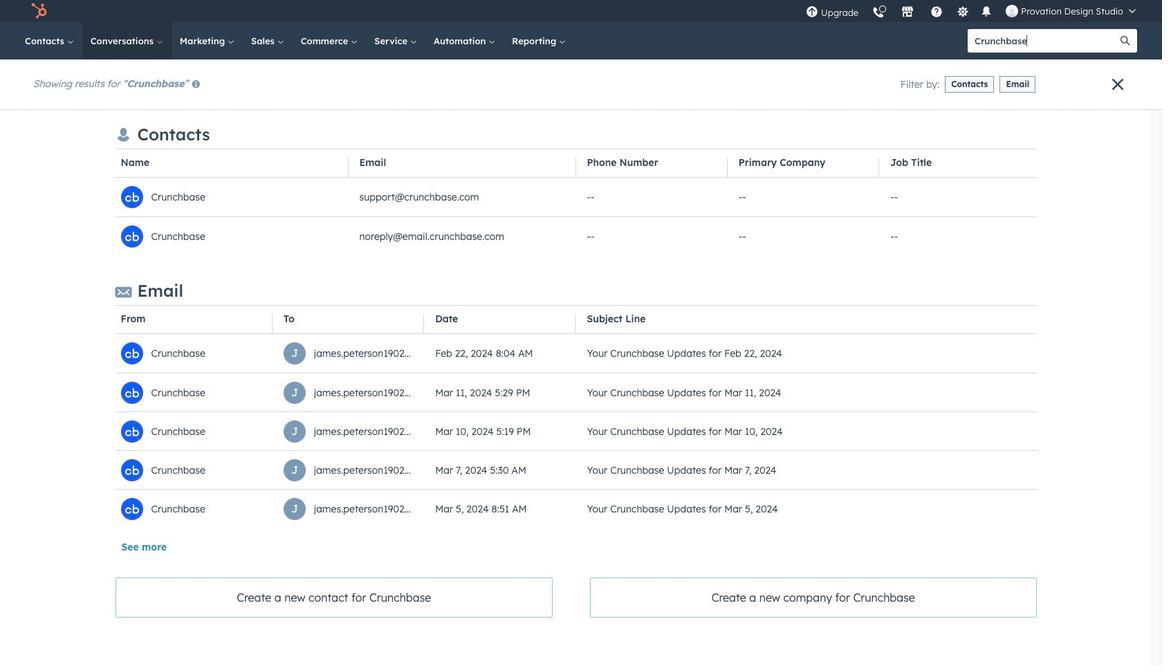 Task type: describe. For each thing, give the bounding box(es) containing it.
2 link opens in a new window image from the top
[[809, 402, 817, 410]]

email from xero support with subject confirm a xero login row
[[163, 321, 1102, 394]]

email from sprouts farmers market with subject 🗞️ here's your weekly ad row
[[163, 468, 1162, 541]]

1 link opens in a new window image from the top
[[809, 400, 817, 412]]

james peterson image
[[1006, 5, 1018, 17]]

email from figma with subject welcome to figjam row
[[163, 394, 1131, 468]]

email from squarespace with subject create your squarespace website row
[[163, 101, 721, 174]]



Task type: vqa. For each thing, say whether or not it's contained in the screenshot.
Jer Mill 'icon'
no



Task type: locate. For each thing, give the bounding box(es) containing it.
menu
[[799, 0, 1146, 22]]

email from shonen jump with subject search and destroy in sleepy princess! row
[[163, 248, 1162, 321]]

email from nbr with subject nbr heads up: key du val director leaves as investors consider their options row
[[163, 541, 1162, 614]]

you're available image
[[11, 99, 17, 105]]

group
[[1101, 69, 1151, 91]]

link opens in a new window image
[[809, 400, 817, 412], [809, 402, 817, 410]]

email from going with subject 😉 charleston —  $195 to $197 (apr-may / jul) row
[[163, 174, 1073, 248]]

row group
[[163, 101, 1162, 666]]

marketplaces image
[[901, 6, 914, 19]]

main content
[[163, 59, 1162, 666]]

Search HubSpot search field
[[968, 29, 1114, 53]]



